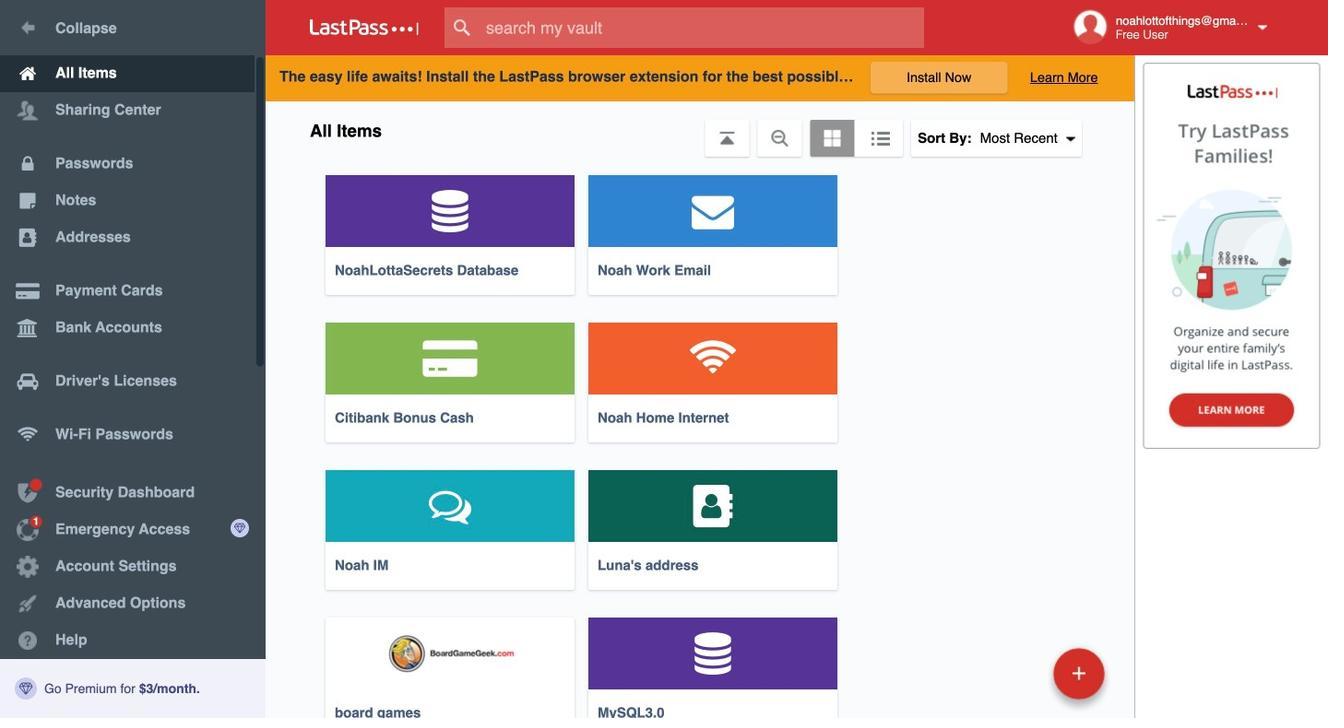 Task type: locate. For each thing, give the bounding box(es) containing it.
vault options navigation
[[266, 102, 1135, 157]]

main navigation navigation
[[0, 0, 266, 719]]



Task type: vqa. For each thing, say whether or not it's contained in the screenshot.
text field
no



Task type: describe. For each thing, give the bounding box(es) containing it.
new item navigation
[[927, 643, 1117, 719]]

Search search field
[[445, 7, 961, 48]]

new item element
[[927, 648, 1112, 700]]

lastpass image
[[310, 19, 419, 36]]

search my vault text field
[[445, 7, 961, 48]]



